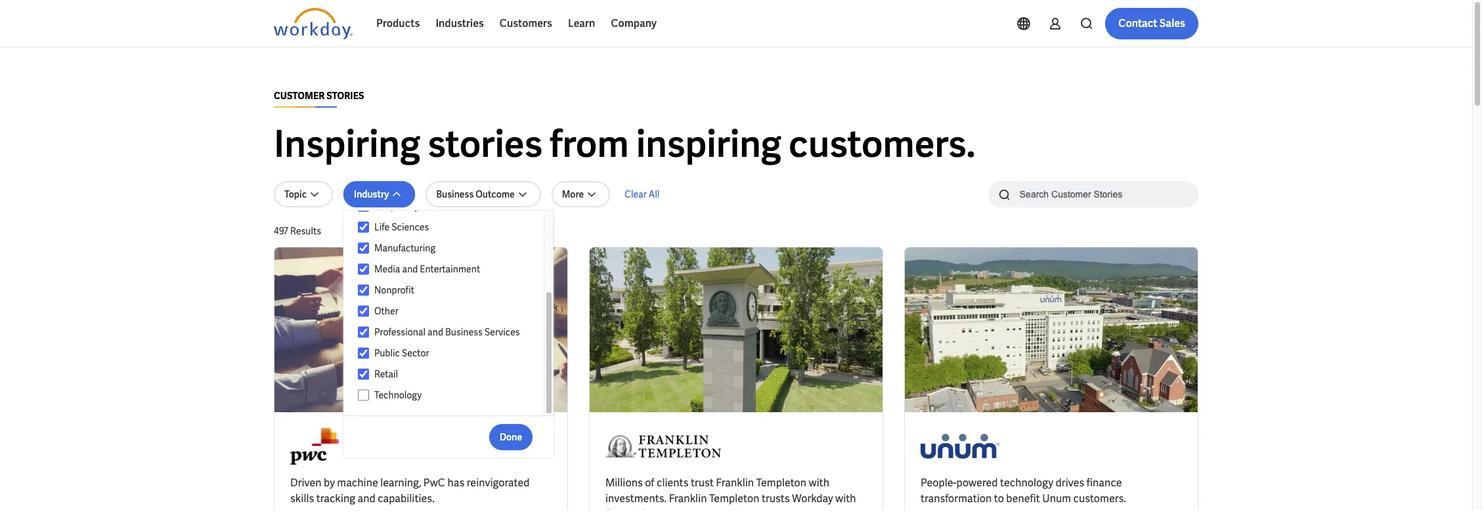 Task type: describe. For each thing, give the bounding box(es) containing it.
1 vertical spatial templeton
[[710, 492, 760, 506]]

stories
[[428, 120, 543, 168]]

trusts
[[762, 492, 790, 506]]

company
[[611, 16, 657, 30]]

public sector
[[374, 348, 429, 359]]

stories
[[327, 90, 364, 102]]

technology link
[[369, 388, 532, 403]]

finance
[[1087, 476, 1123, 490]]

customers button
[[492, 8, 560, 39]]

more
[[562, 189, 584, 200]]

professional and business services
[[374, 327, 520, 338]]

business inside business outcome button
[[436, 189, 474, 200]]

inspiring
[[274, 120, 421, 168]]

retail
[[374, 369, 398, 380]]

life
[[374, 221, 390, 233]]

customer stories
[[274, 90, 364, 102]]

products button
[[369, 8, 428, 39]]

life sciences
[[374, 221, 429, 233]]

products
[[376, 16, 420, 30]]

497 results
[[274, 225, 321, 237]]

has
[[448, 476, 465, 490]]

and for media
[[402, 263, 418, 275]]

financials.
[[606, 508, 654, 511]]

hospitality
[[374, 200, 420, 212]]

0 vertical spatial customers.
[[789, 120, 976, 168]]

millions of clients trust franklin templeton with investments. franklin templeton trusts workday with financials.
[[606, 476, 857, 511]]

topic
[[284, 189, 307, 200]]

entertainment
[[420, 263, 480, 275]]

public sector link
[[369, 346, 532, 361]]

by
[[324, 476, 335, 490]]

0 horizontal spatial franklin
[[669, 492, 707, 506]]

contact
[[1119, 16, 1158, 30]]

from
[[550, 120, 629, 168]]

life sciences link
[[369, 219, 532, 235]]

business inside professional and business services "link"
[[445, 327, 483, 338]]

people-powered technology drives finance transformation to benefit unum customers.
[[921, 476, 1127, 506]]

pwc
[[424, 476, 445, 490]]

inspiring
[[636, 120, 782, 168]]

public
[[374, 348, 400, 359]]

business outcome button
[[426, 181, 541, 208]]

done
[[500, 431, 522, 443]]

customers. inside people-powered technology drives finance transformation to benefit unum customers.
[[1074, 492, 1127, 506]]

skills
[[290, 492, 314, 506]]

learning,
[[381, 476, 421, 490]]

driven by machine learning, pwc has reinvigorated skills tracking and capabilities.
[[290, 476, 530, 506]]

hospitality link
[[369, 198, 532, 214]]

results
[[290, 225, 321, 237]]

company button
[[603, 8, 665, 39]]

inspiring stories from inspiring customers.
[[274, 120, 976, 168]]

industries
[[436, 16, 484, 30]]

industry
[[354, 189, 389, 200]]

clear all button
[[621, 181, 664, 208]]

trust
[[691, 476, 714, 490]]

manufacturing link
[[369, 240, 532, 256]]

transformation
[[921, 492, 992, 506]]

industries button
[[428, 8, 492, 39]]

driven
[[290, 476, 322, 490]]

workday
[[792, 492, 834, 506]]

powered
[[957, 476, 998, 490]]

done button
[[489, 424, 533, 450]]



Task type: locate. For each thing, give the bounding box(es) containing it.
0 horizontal spatial and
[[358, 492, 376, 506]]

other link
[[369, 304, 532, 319]]

with
[[809, 476, 830, 490], [836, 492, 857, 506]]

nonprofit link
[[369, 283, 532, 298]]

customers
[[500, 16, 552, 30]]

clear all
[[625, 189, 660, 200]]

and up public sector link
[[428, 327, 443, 338]]

pricewaterhousecoopers global licensing services corporation (pwc) image
[[290, 428, 339, 465]]

None checkbox
[[358, 284, 369, 296], [358, 306, 369, 317], [358, 327, 369, 338], [358, 348, 369, 359], [358, 390, 369, 401], [358, 284, 369, 296], [358, 306, 369, 317], [358, 327, 369, 338], [358, 348, 369, 359], [358, 390, 369, 401]]

0 vertical spatial franklin
[[716, 476, 754, 490]]

customer
[[274, 90, 325, 102]]

sector
[[402, 348, 429, 359]]

1 horizontal spatial with
[[836, 492, 857, 506]]

business
[[436, 189, 474, 200], [445, 327, 483, 338]]

media and entertainment link
[[369, 261, 532, 277]]

templeton down trust
[[710, 492, 760, 506]]

media and entertainment
[[374, 263, 480, 275]]

1 vertical spatial business
[[445, 327, 483, 338]]

templeton up trusts
[[757, 476, 807, 490]]

and inside "link"
[[428, 327, 443, 338]]

clients
[[657, 476, 689, 490]]

millions
[[606, 476, 643, 490]]

business up public sector link
[[445, 327, 483, 338]]

investments.
[[606, 492, 667, 506]]

reinvigorated
[[467, 476, 530, 490]]

franklin down trust
[[669, 492, 707, 506]]

industry button
[[344, 181, 415, 208]]

media
[[374, 263, 400, 275]]

benefit
[[1007, 492, 1041, 506]]

clear
[[625, 189, 647, 200]]

2 vertical spatial and
[[358, 492, 376, 506]]

with up the workday
[[809, 476, 830, 490]]

and
[[402, 263, 418, 275], [428, 327, 443, 338], [358, 492, 376, 506]]

0 horizontal spatial customers.
[[789, 120, 976, 168]]

1 horizontal spatial and
[[402, 263, 418, 275]]

0 vertical spatial business
[[436, 189, 474, 200]]

1 horizontal spatial franklin
[[716, 476, 754, 490]]

2 horizontal spatial and
[[428, 327, 443, 338]]

technology
[[374, 390, 422, 401]]

0 vertical spatial templeton
[[757, 476, 807, 490]]

professional
[[374, 327, 426, 338]]

1 vertical spatial franklin
[[669, 492, 707, 506]]

go to the homepage image
[[274, 8, 353, 39]]

drives
[[1056, 476, 1085, 490]]

and down 'manufacturing'
[[402, 263, 418, 275]]

capabilities.
[[378, 492, 435, 506]]

topic button
[[274, 181, 333, 208]]

business up 'life sciences' link
[[436, 189, 474, 200]]

learn button
[[560, 8, 603, 39]]

1 vertical spatial and
[[428, 327, 443, 338]]

retail link
[[369, 367, 532, 382]]

and down 'machine'
[[358, 492, 376, 506]]

and inside 'driven by machine learning, pwc has reinvigorated skills tracking and capabilities.'
[[358, 492, 376, 506]]

None checkbox
[[358, 200, 369, 212], [358, 221, 369, 233], [358, 242, 369, 254], [358, 263, 369, 275], [358, 369, 369, 380], [358, 200, 369, 212], [358, 221, 369, 233], [358, 242, 369, 254], [358, 263, 369, 275], [358, 369, 369, 380]]

more button
[[552, 181, 611, 208]]

franklin templeton companies, llc image
[[606, 428, 721, 465]]

franklin
[[716, 476, 754, 490], [669, 492, 707, 506]]

business outcome
[[436, 189, 515, 200]]

tracking
[[316, 492, 355, 506]]

to
[[995, 492, 1005, 506]]

contact sales link
[[1106, 8, 1199, 39]]

other
[[374, 306, 399, 317]]

of
[[645, 476, 655, 490]]

professional and business services link
[[369, 325, 532, 340]]

with right the workday
[[836, 492, 857, 506]]

1 vertical spatial customers.
[[1074, 492, 1127, 506]]

technology
[[1001, 476, 1054, 490]]

outcome
[[476, 189, 515, 200]]

1 horizontal spatial customers.
[[1074, 492, 1127, 506]]

unum image
[[921, 428, 1000, 465]]

manufacturing
[[374, 242, 436, 254]]

0 vertical spatial and
[[402, 263, 418, 275]]

sales
[[1160, 16, 1186, 30]]

customers.
[[789, 120, 976, 168], [1074, 492, 1127, 506]]

services
[[485, 327, 520, 338]]

497
[[274, 225, 288, 237]]

machine
[[337, 476, 378, 490]]

0 horizontal spatial with
[[809, 476, 830, 490]]

sciences
[[392, 221, 429, 233]]

franklin right trust
[[716, 476, 754, 490]]

contact sales
[[1119, 16, 1186, 30]]

all
[[649, 189, 660, 200]]

and for professional
[[428, 327, 443, 338]]

templeton
[[757, 476, 807, 490], [710, 492, 760, 506]]

and inside 'link'
[[402, 263, 418, 275]]

nonprofit
[[374, 284, 415, 296]]

1 vertical spatial with
[[836, 492, 857, 506]]

learn
[[568, 16, 596, 30]]

0 vertical spatial with
[[809, 476, 830, 490]]

Search Customer Stories text field
[[1012, 183, 1173, 206]]

unum
[[1043, 492, 1072, 506]]

people-
[[921, 476, 957, 490]]



Task type: vqa. For each thing, say whether or not it's contained in the screenshot.
Just Eat (Just-Eat Holding Limited) image
no



